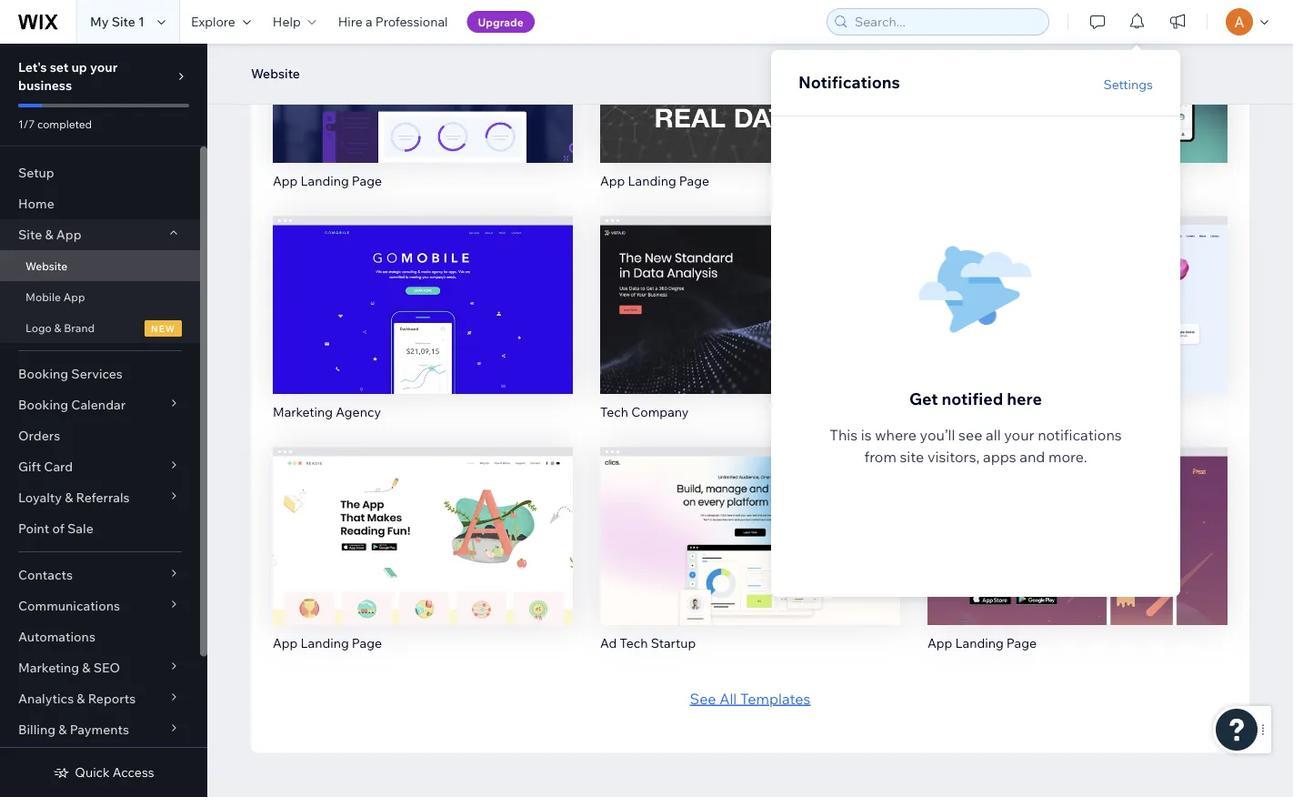 Task type: describe. For each thing, give the bounding box(es) containing it.
logo
[[25, 321, 52, 334]]

services
[[71, 366, 123, 382]]

notified
[[942, 388, 1004, 409]]

get notified here
[[910, 388, 1043, 409]]

business
[[18, 77, 72, 93]]

company for gaming company
[[978, 404, 1035, 420]]

booking services
[[18, 366, 123, 382]]

help
[[273, 14, 301, 30]]

notifications
[[1038, 426, 1122, 444]]

view for marketing agency
[[406, 320, 440, 338]]

brand
[[64, 321, 95, 334]]

point of sale link
[[0, 513, 200, 544]]

edit button for app landing page
[[385, 506, 461, 538]]

billing & payments button
[[0, 714, 200, 745]]

contacts
[[18, 567, 73, 583]]

company for tech company
[[632, 404, 689, 420]]

orders
[[18, 428, 60, 444]]

notifications
[[799, 71, 901, 92]]

Search... field
[[850, 9, 1044, 35]]

set
[[50, 59, 69, 75]]

upgrade button
[[467, 11, 535, 33]]

visitors,
[[928, 448, 980, 466]]

and
[[1020, 448, 1046, 466]]

& for analytics
[[77, 691, 85, 706]]

apps
[[983, 448, 1017, 466]]

1/7
[[18, 117, 35, 131]]

hire a professional
[[338, 14, 448, 30]]

more.
[[1049, 448, 1088, 466]]

automations link
[[0, 621, 200, 652]]

new releases
[[1143, 55, 1214, 69]]

loyalty
[[18, 489, 62, 505]]

sidebar element
[[0, 44, 207, 797]]

edit for app landing page
[[409, 513, 437, 531]]

home link
[[0, 188, 200, 219]]

automations
[[18, 629, 95, 645]]

all
[[720, 690, 737, 708]]

referrals
[[76, 489, 130, 505]]

0 vertical spatial site
[[112, 14, 135, 30]]

this
[[830, 426, 858, 444]]

edit button for tech company
[[712, 274, 789, 307]]

edit button for ad tech startup
[[712, 506, 789, 538]]

booking calendar button
[[0, 389, 200, 420]]

up
[[71, 59, 87, 75]]

marketing & seo
[[18, 660, 120, 676]]

& for site
[[45, 227, 53, 242]]

booking services link
[[0, 358, 200, 389]]

1 vertical spatial tech
[[620, 635, 648, 651]]

completed
[[37, 117, 92, 131]]

quick access
[[75, 764, 154, 780]]

app inside "popup button"
[[56, 227, 82, 242]]

booking for booking services
[[18, 366, 68, 382]]

see all templates button
[[690, 688, 811, 710]]

site & app button
[[0, 219, 200, 250]]

analytics
[[18, 691, 74, 706]]

ad tech startup
[[600, 635, 696, 651]]

marketing for marketing & seo
[[18, 660, 79, 676]]

this is where you'll see all your notifications from site visitors, apps and more.
[[830, 426, 1122, 466]]

billing & payments
[[18, 721, 129, 737]]

access
[[113, 764, 154, 780]]

communications button
[[0, 590, 200, 621]]

gaming company
[[928, 404, 1035, 420]]

new
[[1143, 55, 1166, 69]]

communications
[[18, 598, 120, 614]]

all
[[986, 426, 1001, 444]]

& for logo
[[54, 321, 61, 334]]

mobile
[[25, 290, 61, 303]]

booking for booking calendar
[[18, 397, 68, 413]]

ad
[[600, 635, 617, 651]]

help button
[[262, 0, 327, 44]]

site
[[900, 448, 925, 466]]

loyalty & referrals
[[18, 489, 130, 505]]

website for website link
[[25, 259, 68, 272]]

gift card
[[18, 459, 73, 474]]

1
[[138, 14, 145, 30]]



Task type: locate. For each thing, give the bounding box(es) containing it.
& down home
[[45, 227, 53, 242]]

& for billing
[[58, 721, 67, 737]]

marketing inside popup button
[[18, 660, 79, 676]]

settings button
[[1104, 76, 1154, 92]]

marketing up analytics
[[18, 660, 79, 676]]

booking up orders in the left bottom of the page
[[18, 397, 68, 413]]

2 company from the left
[[978, 404, 1035, 420]]

marketing for marketing agency
[[273, 404, 333, 420]]

marketing agency
[[273, 404, 381, 420]]

& right logo
[[54, 321, 61, 334]]

1 horizontal spatial marketing
[[273, 404, 333, 420]]

website
[[251, 66, 300, 81], [25, 259, 68, 272]]

view button for ad tech startup
[[712, 544, 789, 577]]

0 vertical spatial booking
[[18, 366, 68, 382]]

gift card button
[[0, 451, 200, 482]]

site left 1
[[112, 14, 135, 30]]

here
[[1007, 388, 1043, 409]]

0 horizontal spatial marketing
[[18, 660, 79, 676]]

view for ad tech startup
[[734, 551, 768, 569]]

website button
[[242, 60, 309, 87]]

contacts button
[[0, 560, 200, 590]]

let's
[[18, 59, 47, 75]]

& left seo on the left bottom of the page
[[82, 660, 91, 676]]

website down help
[[251, 66, 300, 81]]

website inside button
[[251, 66, 300, 81]]

0 vertical spatial your
[[90, 59, 118, 75]]

your inside this is where you'll see all your notifications from site visitors, apps and more.
[[1005, 426, 1035, 444]]

& right billing on the left bottom of page
[[58, 721, 67, 737]]

your right up
[[90, 59, 118, 75]]

gaming
[[928, 404, 975, 420]]

booking up booking calendar at the left of page
[[18, 366, 68, 382]]

see
[[690, 690, 717, 708]]

your inside let's set up your business
[[90, 59, 118, 75]]

marketing & seo button
[[0, 652, 200, 683]]

explore
[[191, 14, 236, 30]]

1 vertical spatial booking
[[18, 397, 68, 413]]

my site 1
[[90, 14, 145, 30]]

website for website button at the top
[[251, 66, 300, 81]]

0 horizontal spatial company
[[632, 404, 689, 420]]

orders link
[[0, 420, 200, 451]]

& inside marketing & seo popup button
[[82, 660, 91, 676]]

booking inside dropdown button
[[18, 397, 68, 413]]

home
[[18, 196, 54, 212]]

payments
[[70, 721, 129, 737]]

a
[[366, 14, 373, 30]]

professional
[[375, 14, 448, 30]]

0 horizontal spatial your
[[90, 59, 118, 75]]

where
[[875, 426, 917, 444]]

website inside sidebar element
[[25, 259, 68, 272]]

& inside loyalty & referrals dropdown button
[[65, 489, 73, 505]]

from
[[865, 448, 897, 466]]

0 vertical spatial marketing
[[273, 404, 333, 420]]

& inside billing & payments dropdown button
[[58, 721, 67, 737]]

1 vertical spatial marketing
[[18, 660, 79, 676]]

see all templates
[[690, 690, 811, 708]]

startup
[[651, 635, 696, 651]]

view button for tech company
[[712, 313, 789, 345]]

sale
[[67, 520, 94, 536]]

site inside "popup button"
[[18, 227, 42, 242]]

new
[[151, 322, 176, 334]]

& right loyalty
[[65, 489, 73, 505]]

point
[[18, 520, 49, 536]]

get
[[910, 388, 938, 409]]

0 vertical spatial website
[[251, 66, 300, 81]]

site down home
[[18, 227, 42, 242]]

setup
[[18, 165, 54, 181]]

marketing left agency on the bottom left of the page
[[273, 404, 333, 420]]

1 horizontal spatial website
[[251, 66, 300, 81]]

you'll
[[920, 426, 956, 444]]

edit for marketing agency
[[409, 282, 437, 300]]

billing
[[18, 721, 56, 737]]

seo
[[93, 660, 120, 676]]

edit button for marketing agency
[[385, 274, 461, 307]]

templates
[[741, 690, 811, 708]]

analytics & reports
[[18, 691, 136, 706]]

1 horizontal spatial your
[[1005, 426, 1035, 444]]

& left reports
[[77, 691, 85, 706]]

app landing page
[[273, 173, 382, 189], [600, 173, 710, 189], [273, 635, 382, 651], [928, 635, 1037, 651]]

1 horizontal spatial site
[[112, 14, 135, 30]]

mobile app link
[[0, 281, 200, 312]]

quick access button
[[53, 764, 154, 781]]

let's set up your business
[[18, 59, 118, 93]]

2 booking from the top
[[18, 397, 68, 413]]

hire a professional link
[[327, 0, 459, 44]]

website up mobile
[[25, 259, 68, 272]]

upgrade
[[478, 15, 524, 29]]

website link
[[0, 250, 200, 281]]

landing
[[301, 173, 349, 189], [628, 173, 677, 189], [301, 635, 349, 651], [956, 635, 1004, 651]]

logo & brand
[[25, 321, 95, 334]]

& inside analytics & reports dropdown button
[[77, 691, 85, 706]]

calendar
[[71, 397, 126, 413]]

view button
[[384, 81, 462, 114], [712, 81, 789, 114], [384, 313, 462, 345], [712, 313, 789, 345], [712, 544, 789, 577]]

tech
[[600, 404, 629, 420], [620, 635, 648, 651]]

1 booking from the top
[[18, 366, 68, 382]]

agency
[[336, 404, 381, 420]]

my
[[90, 14, 109, 30]]

& for loyalty
[[65, 489, 73, 505]]

reports
[[88, 691, 136, 706]]

& inside site & app "popup button"
[[45, 227, 53, 242]]

is
[[861, 426, 872, 444]]

1 vertical spatial site
[[18, 227, 42, 242]]

1 horizontal spatial company
[[978, 404, 1035, 420]]

edit button
[[385, 274, 461, 307], [712, 274, 789, 307], [385, 506, 461, 538], [712, 506, 789, 538]]

1 company from the left
[[632, 404, 689, 420]]

edit
[[409, 282, 437, 300], [737, 282, 764, 300], [409, 513, 437, 531], [737, 513, 764, 531]]

settings
[[1104, 76, 1154, 92]]

hire
[[338, 14, 363, 30]]

setup link
[[0, 157, 200, 188]]

site
[[112, 14, 135, 30], [18, 227, 42, 242]]

app
[[273, 173, 298, 189], [600, 173, 625, 189], [56, 227, 82, 242], [63, 290, 85, 303], [273, 635, 298, 651], [928, 635, 953, 651]]

releases
[[1168, 55, 1214, 69]]

0 horizontal spatial site
[[18, 227, 42, 242]]

see
[[959, 426, 983, 444]]

your
[[90, 59, 118, 75], [1005, 426, 1035, 444]]

company
[[632, 404, 689, 420], [978, 404, 1035, 420]]

1/7 completed
[[18, 117, 92, 131]]

1 vertical spatial website
[[25, 259, 68, 272]]

edit for tech company
[[737, 282, 764, 300]]

site & app
[[18, 227, 82, 242]]

edit for ad tech startup
[[737, 513, 764, 531]]

card
[[44, 459, 73, 474]]

& for marketing
[[82, 660, 91, 676]]

1 vertical spatial your
[[1005, 426, 1035, 444]]

view button for marketing agency
[[384, 313, 462, 345]]

quick
[[75, 764, 110, 780]]

0 vertical spatial tech
[[600, 404, 629, 420]]

point of sale
[[18, 520, 94, 536]]

of
[[52, 520, 64, 536]]

view for tech company
[[734, 320, 768, 338]]

booking
[[18, 366, 68, 382], [18, 397, 68, 413]]

your up and
[[1005, 426, 1035, 444]]

0 horizontal spatial website
[[25, 259, 68, 272]]



Task type: vqa. For each thing, say whether or not it's contained in the screenshot.
2.5 (39)
no



